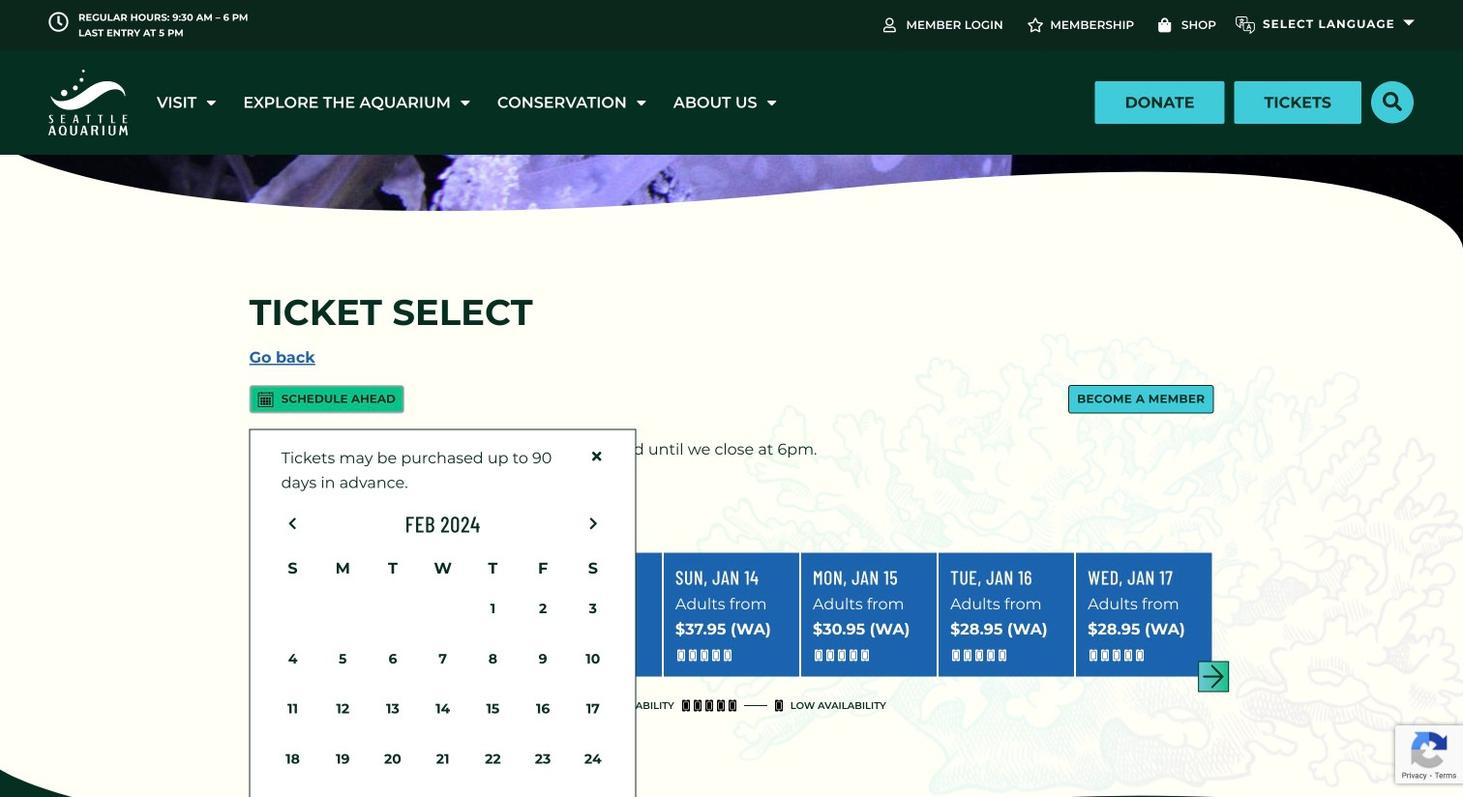 Task type: locate. For each thing, give the bounding box(es) containing it.
banner image image
[[0, 0, 1463, 248]]

a dark green wave shape. image
[[0, 770, 1463, 798]]

star image
[[1028, 18, 1046, 32]]

arrow image
[[1200, 663, 1229, 692]]

search image
[[1383, 92, 1402, 111]]



Task type: describe. For each thing, give the bounding box(es) containing it.
clock image
[[48, 11, 69, 32]]

calendar icon image
[[258, 392, 274, 407]]

close image
[[592, 450, 602, 464]]

shopping bag image
[[1159, 18, 1177, 32]]

user image
[[883, 18, 902, 32]]

wave image
[[0, 146, 1463, 250]]

chevron left image
[[288, 517, 297, 531]]

chevron right image
[[589, 517, 598, 531]]

the seattle aquarium logo. image
[[48, 70, 128, 135]]



